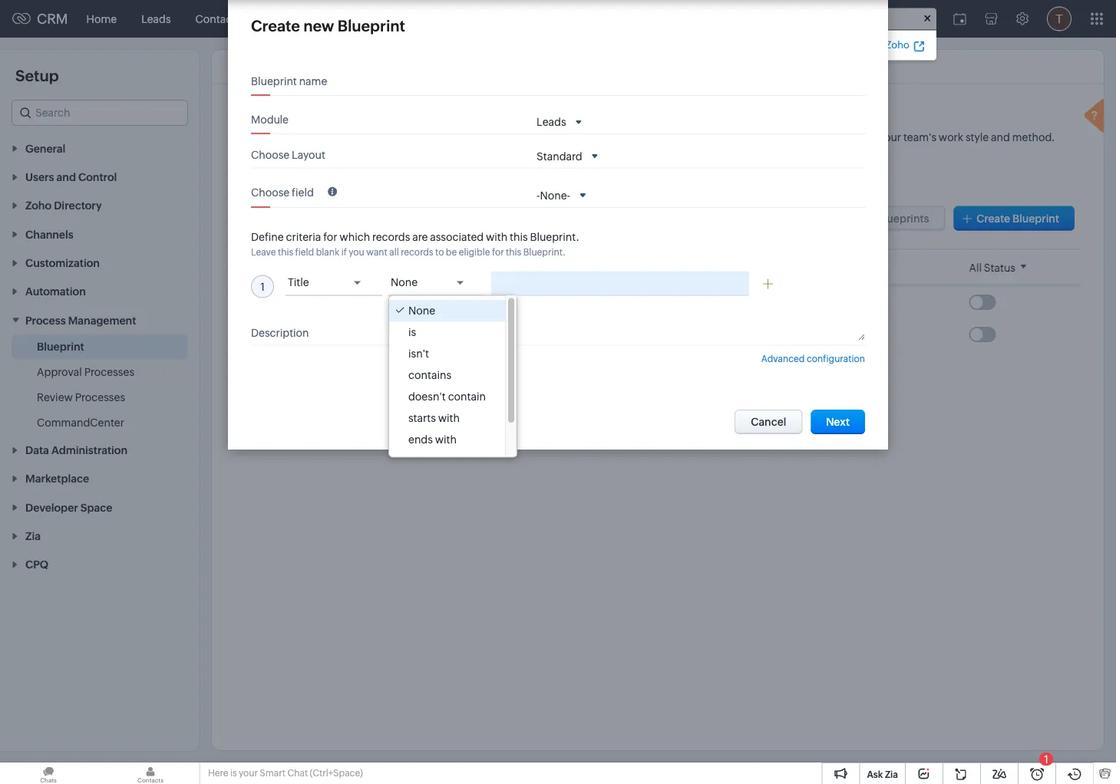 Task type: vqa. For each thing, say whether or not it's contained in the screenshot.
Calendar image
no



Task type: describe. For each thing, give the bounding box(es) containing it.
tree containing none
[[389, 296, 517, 472]]

leads for leads link
[[141, 13, 171, 25]]

leads for leads field
[[537, 116, 566, 128]]

nurturing
[[269, 297, 316, 309]]

review processes
[[37, 391, 125, 403]]

choose field
[[251, 186, 314, 199]]

create blueprint button
[[954, 206, 1075, 231]]

home
[[86, 13, 117, 25]]

streamlined
[[747, 131, 806, 144]]

name
[[299, 75, 327, 88]]

draft
[[364, 169, 388, 181]]

leads link
[[129, 0, 183, 37]]

empty
[[418, 455, 451, 467]]

contacts image
[[102, 763, 199, 785]]

(ctrl+space)
[[310, 769, 363, 779]]

management inside dropdown button
[[68, 314, 136, 327]]

zia
[[885, 770, 898, 780]]

calls link
[[500, 0, 549, 37]]

lead nurturing process link
[[243, 295, 360, 311]]

Title field
[[286, 271, 382, 296]]

blank
[[316, 247, 340, 257]]

define
[[293, 131, 325, 144]]

design
[[235, 131, 270, 144]]

copy
[[390, 169, 415, 181]]

2 that from the left
[[666, 131, 686, 144]]

projects link
[[680, 0, 745, 37]]

here is your smart chat (ctrl+space)
[[208, 769, 363, 779]]

services
[[625, 13, 668, 25]]

last modified
[[820, 261, 887, 273]]

are
[[412, 231, 428, 243]]

status
[[727, 296, 759, 309]]

design and define a process that matches your organizational policy while making sure that your data is streamlined and adhere to your team's work style and method.
[[235, 131, 1055, 144]]

reports link
[[549, 0, 613, 37]]

* denotes the draft copy of the published blueprint.
[[289, 167, 549, 182]]

calls
[[513, 13, 537, 25]]

services link
[[613, 0, 680, 37]]

lead for lead nurturing process
[[243, 297, 267, 309]]

making
[[604, 131, 641, 144]]

field inside define criteria for which records are associated with this blueprint. leave this field blank if you want all records to be eligible for this blueprint.
[[295, 247, 314, 257]]

note:
[[250, 169, 278, 181]]

with for ends with
[[435, 433, 457, 446]]

contacts link
[[183, 0, 253, 37]]

team's
[[904, 131, 937, 144]]

create blueprint
[[977, 212, 1060, 225]]

across
[[854, 39, 884, 50]]

3 and from the left
[[991, 131, 1010, 144]]

process management
[[25, 314, 136, 327]]

associated
[[430, 231, 484, 243]]

search
[[819, 39, 852, 50]]

define
[[251, 231, 284, 243]]

to inside define criteria for which records are associated with this blueprint. leave this field blank if you want all records to be eligible for this blueprint.
[[435, 247, 444, 257]]

which
[[340, 231, 370, 243]]

blueprint link
[[37, 339, 84, 354]]

approval processes
[[37, 366, 134, 378]]

accounts link
[[253, 0, 326, 37]]

isn't
[[408, 347, 429, 360]]

blueprint inside process management region
[[37, 340, 84, 353]]

of
[[417, 169, 428, 181]]

contacts
[[195, 13, 241, 25]]

field
[[700, 261, 725, 273]]

eligible
[[459, 247, 490, 257]]

process inside dropdown button
[[25, 314, 66, 327]]

choose for choose field
[[251, 186, 290, 199]]

*
[[289, 167, 295, 182]]

0 horizontal spatial layout
[[292, 149, 325, 161]]

contains
[[408, 369, 451, 381]]

setup
[[15, 67, 59, 84]]

doesn't
[[408, 390, 446, 403]]

starts
[[408, 412, 436, 424]]

1 the from the left
[[345, 169, 362, 181]]

deals
[[338, 13, 365, 25]]

lead for lead status
[[700, 296, 725, 309]]

ends
[[408, 433, 433, 446]]

1 vertical spatial process
[[319, 297, 358, 309]]

modified
[[843, 261, 887, 273]]

want
[[366, 247, 388, 257]]

is left empty
[[408, 455, 416, 467]]

title
[[288, 276, 309, 288]]

none-
[[540, 189, 570, 202]]

task
[[243, 329, 265, 342]]

you
[[349, 247, 365, 257]]

reports
[[561, 13, 601, 25]]

0 vertical spatial field
[[292, 186, 314, 199]]

with for starts with
[[438, 412, 460, 424]]

1 that from the left
[[377, 131, 397, 144]]

here
[[208, 769, 228, 779]]

blueprints link
[[235, 60, 294, 73]]

home link
[[74, 0, 129, 37]]

smart
[[260, 769, 286, 779]]

leave
[[251, 247, 276, 257]]

zoho
[[886, 39, 910, 50]]

review
[[37, 391, 73, 403]]

ask zia
[[867, 770, 898, 780]]

process management button
[[0, 306, 200, 334]]

0 vertical spatial for
[[323, 231, 337, 243]]

create for create blueprint
[[977, 212, 1011, 225]]

meetings
[[442, 13, 488, 25]]

choose for choose layout
[[251, 149, 290, 161]]

Leads field
[[537, 115, 585, 129]]

processes for review processes
[[75, 391, 125, 403]]

if
[[341, 247, 347, 257]]



Task type: locate. For each thing, give the bounding box(es) containing it.
1 horizontal spatial leads
[[442, 296, 471, 309]]

1 horizontal spatial the
[[430, 169, 446, 181]]

blueprint
[[338, 17, 405, 35], [251, 75, 297, 88], [235, 107, 303, 125], [1013, 212, 1060, 225], [243, 261, 289, 273], [37, 340, 84, 353]]

1 vertical spatial create
[[977, 212, 1011, 225]]

with up the eligible
[[486, 231, 508, 243]]

management down lead nurturing process link
[[308, 329, 375, 342]]

lead nurturing process
[[243, 297, 358, 309]]

process inside 'link'
[[267, 329, 306, 342]]

0 vertical spatial process
[[25, 314, 66, 327]]

tree
[[389, 296, 517, 472]]

1 vertical spatial none
[[408, 304, 435, 317]]

to left be
[[435, 247, 444, 257]]

with inside define criteria for which records are associated with this blueprint. leave this field blank if you want all records to be eligible for this blueprint.
[[486, 231, 508, 243]]

that left 'matches'
[[377, 131, 397, 144]]

and right style
[[991, 131, 1010, 144]]

advanced configuration
[[761, 353, 865, 364]]

process
[[25, 314, 66, 327], [267, 329, 306, 342]]

0 vertical spatial blueprint.
[[530, 231, 580, 243]]

process down title field
[[319, 297, 358, 309]]

records up all
[[372, 231, 410, 243]]

your left data at the top right of page
[[688, 131, 711, 144]]

tasks link
[[378, 0, 429, 37]]

starts with
[[408, 412, 460, 424]]

lead inside lead nurturing process link
[[243, 297, 267, 309]]

1 vertical spatial records
[[401, 247, 433, 257]]

1 choose from the top
[[251, 149, 290, 161]]

blueprints list
[[223, 50, 367, 83]]

blueprint. down none-
[[530, 231, 580, 243]]

leads
[[141, 13, 171, 25], [537, 116, 566, 128], [442, 296, 471, 309]]

your
[[444, 131, 467, 144], [688, 131, 711, 144], [879, 131, 901, 144], [239, 769, 258, 779]]

work
[[939, 131, 964, 144]]

1 horizontal spatial and
[[808, 131, 827, 144]]

None text field
[[537, 327, 865, 340]]

processes up review processes
[[84, 366, 134, 378]]

approval
[[37, 366, 82, 378]]

module
[[251, 114, 289, 126]]

leads right home
[[141, 13, 171, 25]]

the left draft
[[345, 169, 362, 181]]

0 horizontal spatial that
[[377, 131, 397, 144]]

is
[[737, 131, 745, 144], [408, 326, 416, 338], [408, 455, 416, 467], [230, 769, 237, 779]]

0 horizontal spatial and
[[272, 131, 291, 144]]

layout down define
[[292, 149, 325, 161]]

leads down none field
[[442, 296, 471, 309]]

blueprint. down "-"
[[523, 247, 566, 257]]

with up empty
[[435, 433, 457, 446]]

2 choose from the top
[[251, 186, 290, 199]]

1 vertical spatial management
[[308, 329, 375, 342]]

commandcenter link
[[37, 415, 124, 430]]

2 horizontal spatial leads
[[537, 116, 566, 128]]

and left adhere
[[808, 131, 827, 144]]

configuration
[[807, 353, 865, 364]]

1 vertical spatial for
[[492, 247, 504, 257]]

none inside field
[[391, 276, 418, 288]]

1 vertical spatial blueprint.
[[523, 247, 566, 257]]

create inside button
[[977, 212, 1011, 225]]

denotes
[[302, 169, 343, 181]]

1 vertical spatial layout
[[571, 261, 605, 273]]

management inside 'link'
[[308, 329, 375, 342]]

1 horizontal spatial that
[[666, 131, 686, 144]]

1 horizontal spatial to
[[867, 131, 877, 144]]

none down none field
[[408, 304, 435, 317]]

1 vertical spatial with
[[438, 412, 460, 424]]

contain
[[448, 390, 486, 403]]

2 horizontal spatial and
[[991, 131, 1010, 144]]

all
[[389, 247, 399, 257]]

1 horizontal spatial layout
[[571, 261, 605, 273]]

field down criteria on the top left
[[295, 247, 314, 257]]

blueprint.
[[530, 231, 580, 243], [523, 247, 566, 257]]

create
[[251, 17, 300, 35], [977, 212, 1011, 225]]

1 lead from the left
[[700, 296, 725, 309]]

0 horizontal spatial for
[[323, 231, 337, 243]]

-None- field
[[537, 189, 590, 203]]

management
[[68, 314, 136, 327], [308, 329, 375, 342]]

your right 'matches'
[[444, 131, 467, 144]]

None text field
[[491, 271, 749, 296]]

is right here
[[230, 769, 237, 779]]

0 vertical spatial records
[[372, 231, 410, 243]]

tasks
[[390, 13, 417, 25]]

is right data at the top right of page
[[737, 131, 745, 144]]

choose
[[251, 149, 290, 161], [251, 186, 290, 199]]

1
[[1044, 754, 1049, 766]]

to right adhere
[[867, 131, 877, 144]]

process management region
[[0, 334, 200, 436]]

0 vertical spatial none
[[391, 276, 418, 288]]

2 vertical spatial leads
[[442, 296, 471, 309]]

none
[[391, 276, 418, 288], [408, 304, 435, 317]]

2 vertical spatial with
[[435, 433, 457, 446]]

style
[[966, 131, 989, 144]]

approval processes link
[[37, 364, 134, 380]]

-
[[537, 189, 540, 202]]

1 horizontal spatial lead
[[700, 296, 725, 309]]

1 vertical spatial to
[[435, 247, 444, 257]]

1 vertical spatial leads
[[537, 116, 566, 128]]

choose layout
[[251, 149, 325, 161]]

none down all
[[391, 276, 418, 288]]

method.
[[1013, 131, 1055, 144]]

choose down note:
[[251, 186, 290, 199]]

is up isn't
[[408, 326, 416, 338]]

process up blueprint link
[[25, 314, 66, 327]]

field
[[292, 186, 314, 199], [295, 247, 314, 257]]

and up choose layout
[[272, 131, 291, 144]]

leads inside field
[[537, 116, 566, 128]]

is empty
[[408, 455, 451, 467]]

0 vertical spatial create
[[251, 17, 300, 35]]

0 horizontal spatial leads
[[141, 13, 171, 25]]

layout down the -none- field
[[571, 261, 605, 273]]

1 horizontal spatial for
[[492, 247, 504, 257]]

organizational
[[469, 131, 540, 144]]

while
[[575, 131, 601, 144]]

1 horizontal spatial process
[[267, 329, 306, 342]]

and
[[272, 131, 291, 144], [808, 131, 827, 144], [991, 131, 1010, 144]]

lead up task
[[243, 297, 267, 309]]

last
[[820, 261, 840, 273]]

a
[[327, 131, 333, 144]]

define criteria for which records are associated with this blueprint. leave this field blank if you want all records to be eligible for this blueprint.
[[251, 231, 580, 257]]

0 vertical spatial to
[[867, 131, 877, 144]]

chats image
[[0, 763, 97, 785]]

1 vertical spatial process
[[267, 329, 306, 342]]

None field
[[388, 271, 485, 296]]

criteria
[[286, 231, 321, 243]]

0 horizontal spatial the
[[345, 169, 362, 181]]

processes
[[84, 366, 134, 378], [75, 391, 125, 403]]

1 vertical spatial field
[[295, 247, 314, 257]]

1 vertical spatial choose
[[251, 186, 290, 199]]

lead left status
[[700, 296, 725, 309]]

with down doesn't contain
[[438, 412, 460, 424]]

projects
[[692, 13, 732, 25]]

1 vertical spatial processes
[[75, 391, 125, 403]]

records down "are"
[[401, 247, 433, 257]]

2 and from the left
[[808, 131, 827, 144]]

blueprint inside button
[[1013, 212, 1060, 225]]

processes inside the review processes link
[[75, 391, 125, 403]]

commandcenter
[[37, 416, 124, 429]]

Search text field
[[235, 206, 465, 234]]

blueprint name
[[251, 75, 327, 88]]

-none-
[[537, 189, 570, 202]]

standard inside field
[[537, 150, 583, 162]]

0 horizontal spatial create
[[251, 17, 300, 35]]

1 and from the left
[[272, 131, 291, 144]]

your left smart
[[239, 769, 258, 779]]

1 vertical spatial standard
[[571, 296, 617, 309]]

crm
[[37, 11, 68, 27]]

your left team's
[[879, 131, 901, 144]]

sure
[[643, 131, 664, 144]]

data
[[713, 131, 735, 144]]

choose up note:
[[251, 149, 290, 161]]

0 vertical spatial choose
[[251, 149, 290, 161]]

0 horizontal spatial lead
[[243, 297, 267, 309]]

processes for approval processes
[[84, 366, 134, 378]]

process right a in the top of the page
[[335, 131, 375, 144]]

1 horizontal spatial management
[[308, 329, 375, 342]]

management up blueprint link
[[68, 314, 136, 327]]

0 horizontal spatial management
[[68, 314, 136, 327]]

process right task
[[267, 329, 306, 342]]

doesn't contain
[[408, 390, 486, 403]]

processes down approval processes link
[[75, 391, 125, 403]]

records
[[372, 231, 410, 243], [401, 247, 433, 257]]

0 vertical spatial process
[[335, 131, 375, 144]]

the right of
[[430, 169, 446, 181]]

None button
[[735, 410, 803, 434], [811, 410, 865, 434], [735, 410, 803, 434], [811, 410, 865, 434]]

for up blank
[[323, 231, 337, 243]]

matches
[[399, 131, 442, 144]]

processes inside approval processes link
[[84, 366, 134, 378]]

0 vertical spatial processes
[[84, 366, 134, 378]]

standard
[[537, 150, 583, 162], [571, 296, 617, 309]]

ends with
[[408, 433, 457, 446]]

chat
[[287, 769, 308, 779]]

2 the from the left
[[430, 169, 446, 181]]

published
[[448, 169, 498, 181]]

ask
[[867, 770, 883, 780]]

create for create new blueprint
[[251, 17, 300, 35]]

0 horizontal spatial to
[[435, 247, 444, 257]]

task process management
[[243, 329, 375, 342]]

for right the eligible
[[492, 247, 504, 257]]

2 lead from the left
[[243, 297, 267, 309]]

to
[[867, 131, 877, 144], [435, 247, 444, 257]]

Standard field
[[537, 149, 602, 163]]

field down *
[[292, 186, 314, 199]]

meetings link
[[429, 0, 500, 37]]

search across zoho
[[819, 39, 910, 50]]

policy
[[542, 131, 572, 144]]

leads up policy
[[537, 116, 566, 128]]

0 vertical spatial with
[[486, 231, 508, 243]]

0 horizontal spatial process
[[25, 314, 66, 327]]

0 vertical spatial leads
[[141, 13, 171, 25]]

0 vertical spatial management
[[68, 314, 136, 327]]

0 vertical spatial standard
[[537, 150, 583, 162]]

crm link
[[12, 11, 68, 27]]

blueprints
[[237, 60, 292, 73]]

0 vertical spatial layout
[[292, 149, 325, 161]]

blueprint.
[[500, 169, 549, 181]]

1 horizontal spatial create
[[977, 212, 1011, 225]]

search across zoho link
[[817, 36, 927, 53]]

that right sure
[[666, 131, 686, 144]]



